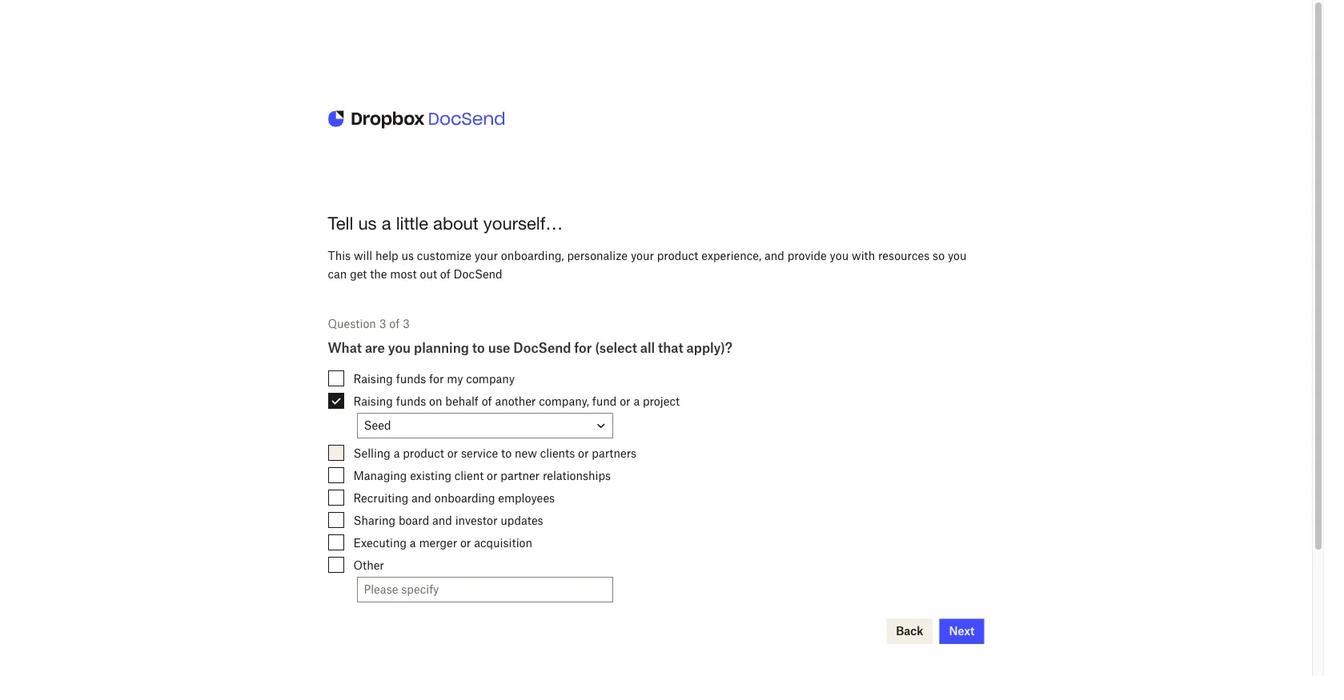 Task type: vqa. For each thing, say whether or not it's contained in the screenshot.
"CONTACT US"
no



Task type: locate. For each thing, give the bounding box(es) containing it.
existing
[[410, 469, 452, 483]]

0 vertical spatial docsend
[[454, 267, 503, 281]]

or down the investor
[[460, 537, 471, 550]]

recruiting
[[354, 492, 409, 505]]

your right customize
[[475, 249, 498, 263]]

can
[[328, 267, 347, 281]]

1 horizontal spatial for
[[575, 341, 592, 357]]

us right tell
[[358, 213, 377, 234]]

0 vertical spatial and
[[765, 249, 785, 263]]

or right 'fund'
[[620, 395, 631, 408]]

us up "most"
[[402, 249, 414, 263]]

selling a product or service to new clients or partners
[[354, 447, 637, 461]]

2 horizontal spatial of
[[482, 395, 492, 408]]

2 funds from the top
[[396, 395, 426, 408]]

funds down planning
[[396, 372, 426, 386]]

1 horizontal spatial to
[[501, 447, 512, 461]]

0 vertical spatial product
[[657, 249, 699, 263]]

us
[[358, 213, 377, 234], [402, 249, 414, 263]]

0 vertical spatial funds
[[396, 372, 426, 386]]

for
[[575, 341, 592, 357], [429, 372, 444, 386]]

3
[[379, 318, 386, 331], [403, 318, 410, 331]]

1 vertical spatial us
[[402, 249, 414, 263]]

a left "little"
[[382, 213, 391, 234]]

the
[[370, 267, 387, 281]]

(select
[[595, 341, 637, 357]]

to left new
[[501, 447, 512, 461]]

0 vertical spatial of
[[440, 267, 451, 281]]

of down company
[[482, 395, 492, 408]]

to left use
[[472, 341, 485, 357]]

managing
[[354, 469, 407, 483]]

docsend
[[454, 267, 503, 281], [514, 341, 571, 357]]

0 horizontal spatial us
[[358, 213, 377, 234]]

0 horizontal spatial docsend
[[454, 267, 503, 281]]

1 vertical spatial and
[[412, 492, 432, 505]]

back button
[[887, 619, 933, 645]]

most
[[390, 267, 417, 281]]

selling
[[354, 447, 391, 461]]

docsend inside "this will help us customize your onboarding, personalize your product experience, and provide you with resources so you can get the most out of docsend"
[[454, 267, 503, 281]]

back
[[896, 625, 924, 639]]

1 horizontal spatial docsend
[[514, 341, 571, 357]]

your right personalize
[[631, 249, 654, 263]]

1 horizontal spatial your
[[631, 249, 654, 263]]

0 horizontal spatial you
[[388, 341, 411, 357]]

or
[[620, 395, 631, 408], [447, 447, 458, 461], [578, 447, 589, 461], [487, 469, 498, 483], [460, 537, 471, 550]]

1 horizontal spatial you
[[830, 249, 849, 263]]

executing a merger or acquisition
[[354, 537, 533, 550]]

you right so on the top of the page
[[948, 249, 967, 263]]

1 horizontal spatial us
[[402, 249, 414, 263]]

raising down are
[[354, 372, 393, 386]]

with
[[852, 249, 876, 263]]

onboarding
[[435, 492, 495, 505]]

what are you planning to use docsend for (select all that apply)?
[[328, 341, 733, 357]]

will
[[354, 249, 373, 263]]

go to docsend homepage image
[[328, 106, 504, 134]]

investor
[[455, 514, 498, 528]]

or left service on the left bottom of page
[[447, 447, 458, 461]]

raising up the seed
[[354, 395, 393, 408]]

funds left on
[[396, 395, 426, 408]]

raising for are
[[354, 395, 393, 408]]

1 vertical spatial product
[[403, 447, 444, 461]]

0 vertical spatial to
[[472, 341, 485, 357]]

raising funds for my company
[[354, 372, 515, 386]]

you right are
[[388, 341, 411, 357]]

of inside "this will help us customize your onboarding, personalize your product experience, and provide you with resources so you can get the most out of docsend"
[[440, 267, 451, 281]]

to
[[472, 341, 485, 357], [501, 447, 512, 461]]

and up executing a merger or acquisition
[[433, 514, 452, 528]]

0 vertical spatial for
[[575, 341, 592, 357]]

a left project
[[634, 395, 640, 408]]

1 horizontal spatial and
[[433, 514, 452, 528]]

0 horizontal spatial your
[[475, 249, 498, 263]]

Funding Stage button
[[357, 414, 613, 439]]

product
[[657, 249, 699, 263], [403, 447, 444, 461]]

3 down "most"
[[403, 318, 410, 331]]

funds
[[396, 372, 426, 386], [396, 395, 426, 408]]

your
[[475, 249, 498, 263], [631, 249, 654, 263]]

docsend down customize
[[454, 267, 503, 281]]

another
[[495, 395, 536, 408]]

of inside what are you planning to use docsend for (select all that apply)? 'group'
[[482, 395, 492, 408]]

2 vertical spatial of
[[482, 395, 492, 408]]

of right the out
[[440, 267, 451, 281]]

3 up are
[[379, 318, 386, 331]]

company
[[466, 372, 515, 386]]

you left with
[[830, 249, 849, 263]]

next
[[949, 625, 975, 639]]

service
[[461, 447, 498, 461]]

out
[[420, 267, 437, 281]]

1 funds from the top
[[396, 372, 426, 386]]

1 vertical spatial for
[[429, 372, 444, 386]]

tell us a little about yourself…
[[328, 213, 563, 234]]

product inside what are you planning to use docsend for (select all that apply)? 'group'
[[403, 447, 444, 461]]

product up existing on the left bottom of the page
[[403, 447, 444, 461]]

1 horizontal spatial product
[[657, 249, 699, 263]]

partner
[[501, 469, 540, 483]]

for left (select
[[575, 341, 592, 357]]

for left my
[[429, 372, 444, 386]]

2 raising from the top
[[354, 395, 393, 408]]

2 horizontal spatial and
[[765, 249, 785, 263]]

planning
[[414, 341, 469, 357]]

sharing board and investor updates
[[354, 514, 544, 528]]

docsend inside 'group'
[[514, 341, 571, 357]]

0 horizontal spatial 3
[[379, 318, 386, 331]]

are
[[365, 341, 385, 357]]

and left provide
[[765, 249, 785, 263]]

relationships
[[543, 469, 611, 483]]

personalize
[[567, 249, 628, 263]]

this
[[328, 249, 351, 263]]

a
[[382, 213, 391, 234], [634, 395, 640, 408], [394, 447, 400, 461], [410, 537, 416, 550]]

provide
[[788, 249, 827, 263]]

new
[[515, 447, 537, 461]]

merger
[[419, 537, 457, 550]]

docsend right use
[[514, 341, 571, 357]]

1 horizontal spatial 3
[[403, 318, 410, 331]]

1 raising from the top
[[354, 372, 393, 386]]

you inside what are you planning to use docsend for (select all that apply)? 'group'
[[388, 341, 411, 357]]

of
[[440, 267, 451, 281], [389, 318, 400, 331], [482, 395, 492, 408]]

0 horizontal spatial for
[[429, 372, 444, 386]]

or for managing existing client or partner relationships
[[487, 469, 498, 483]]

get
[[350, 267, 367, 281]]

and up "board"
[[412, 492, 432, 505]]

0 horizontal spatial of
[[389, 318, 400, 331]]

you
[[830, 249, 849, 263], [948, 249, 967, 263], [388, 341, 411, 357]]

of right question
[[389, 318, 400, 331]]

product left experience,
[[657, 249, 699, 263]]

and
[[765, 249, 785, 263], [412, 492, 432, 505], [433, 514, 452, 528]]

that
[[658, 341, 684, 357]]

1 vertical spatial docsend
[[514, 341, 571, 357]]

2 horizontal spatial you
[[948, 249, 967, 263]]

1 vertical spatial raising
[[354, 395, 393, 408]]

or down selling a product or service to new clients or partners
[[487, 469, 498, 483]]

1 horizontal spatial of
[[440, 267, 451, 281]]

raising
[[354, 372, 393, 386], [354, 395, 393, 408]]

2 your from the left
[[631, 249, 654, 263]]

1 vertical spatial funds
[[396, 395, 426, 408]]

raising funds on behalf of another company, fund or a project
[[354, 395, 680, 408]]

0 horizontal spatial product
[[403, 447, 444, 461]]

other
[[354, 559, 384, 573]]

sharing
[[354, 514, 396, 528]]

0 vertical spatial raising
[[354, 372, 393, 386]]



Task type: describe. For each thing, give the bounding box(es) containing it.
0 horizontal spatial to
[[472, 341, 485, 357]]

2 3 from the left
[[403, 318, 410, 331]]

0 horizontal spatial and
[[412, 492, 432, 505]]

behalf
[[446, 395, 479, 408]]

funds for 3
[[396, 372, 426, 386]]

raising for 3
[[354, 372, 393, 386]]

Other text field
[[358, 579, 612, 603]]

question 3 of 3
[[328, 318, 410, 331]]

board
[[399, 514, 430, 528]]

my
[[447, 372, 463, 386]]

us inside "this will help us customize your onboarding, personalize your product experience, and provide you with resources so you can get the most out of docsend"
[[402, 249, 414, 263]]

help
[[376, 249, 399, 263]]

yourself…
[[484, 213, 563, 234]]

little
[[396, 213, 428, 234]]

1 your from the left
[[475, 249, 498, 263]]

tell
[[328, 213, 353, 234]]

use
[[488, 341, 511, 357]]

1 vertical spatial to
[[501, 447, 512, 461]]

about
[[433, 213, 479, 234]]

what are you planning to use docsend for (select all that apply)? group
[[328, 341, 985, 603]]

updates
[[501, 514, 544, 528]]

this will help us customize your onboarding, personalize your product experience, and provide you with resources so you can get the most out of docsend
[[328, 249, 967, 281]]

project
[[643, 395, 680, 408]]

experience,
[[702, 249, 762, 263]]

1 vertical spatial of
[[389, 318, 400, 331]]

apply)?
[[687, 341, 733, 357]]

executing
[[354, 537, 407, 550]]

funds for planning
[[396, 395, 426, 408]]

a down "board"
[[410, 537, 416, 550]]

2 vertical spatial and
[[433, 514, 452, 528]]

recruiting and onboarding employees
[[354, 492, 555, 505]]

on
[[429, 395, 443, 408]]

or for selling a product or service to new clients or partners
[[447, 447, 458, 461]]

clients
[[540, 447, 575, 461]]

question
[[328, 318, 376, 331]]

partners
[[592, 447, 637, 461]]

onboarding,
[[501, 249, 564, 263]]

or up relationships
[[578, 447, 589, 461]]

seed
[[364, 419, 391, 433]]

employees
[[498, 492, 555, 505]]

what
[[328, 341, 362, 357]]

client
[[455, 469, 484, 483]]

fund
[[593, 395, 617, 408]]

company,
[[539, 395, 590, 408]]

and inside "this will help us customize your onboarding, personalize your product experience, and provide you with resources so you can get the most out of docsend"
[[765, 249, 785, 263]]

product inside "this will help us customize your onboarding, personalize your product experience, and provide you with resources so you can get the most out of docsend"
[[657, 249, 699, 263]]

managing existing client or partner relationships
[[354, 469, 611, 483]]

0 vertical spatial us
[[358, 213, 377, 234]]

acquisition
[[474, 537, 533, 550]]

a right selling
[[394, 447, 400, 461]]

resources
[[879, 249, 930, 263]]

so
[[933, 249, 945, 263]]

customize
[[417, 249, 472, 263]]

all
[[641, 341, 655, 357]]

or for executing a merger or acquisition
[[460, 537, 471, 550]]

1 3 from the left
[[379, 318, 386, 331]]

next button
[[940, 619, 985, 645]]



